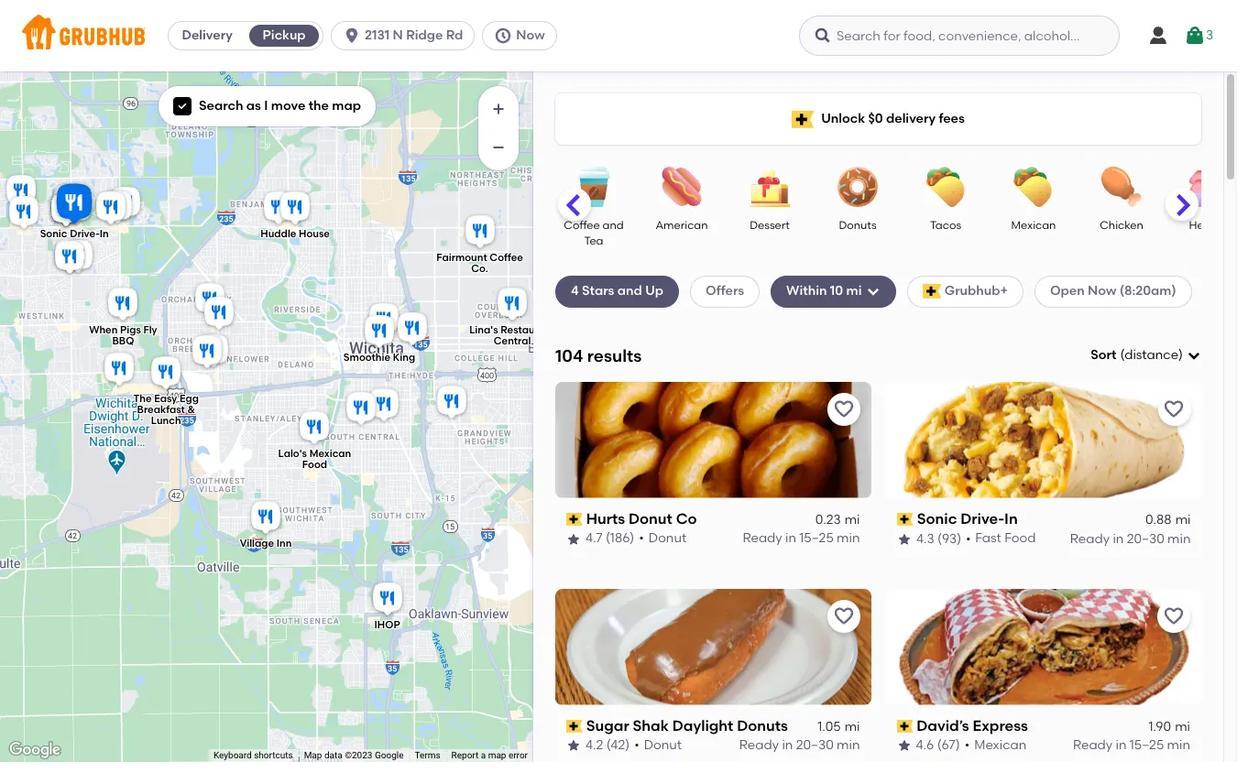 Task type: describe. For each thing, give the bounding box(es) containing it.
subway® 10907-0 image
[[260, 189, 297, 229]]

mexican for • mexican
[[975, 738, 1027, 754]]

2131 n ridge rd
[[365, 28, 463, 43]]

ready for in
[[1070, 531, 1110, 547]]

&
[[187, 404, 195, 416]]

report a map error
[[452, 751, 528, 761]]

4 stars and up
[[571, 284, 664, 299]]

tacos image
[[914, 167, 978, 207]]

fly
[[143, 324, 157, 336]]

search as i move the map
[[199, 98, 361, 114]]

ihop image
[[369, 580, 406, 621]]

error
[[509, 751, 528, 761]]

report
[[452, 751, 479, 761]]

©2023
[[345, 751, 373, 761]]

hurts
[[586, 510, 625, 528]]

rd
[[446, 28, 463, 43]]

min for in
[[1168, 531, 1191, 547]]

jimmie's diner image
[[434, 383, 470, 424]]

map data ©2023 google
[[304, 751, 404, 761]]

main navigation navigation
[[0, 0, 1238, 72]]

when pigs fly bbq smoothie king
[[89, 324, 415, 364]]

tea
[[584, 235, 604, 248]]

delivery
[[886, 111, 936, 126]]

sort
[[1091, 347, 1117, 363]]

restaurant
[[501, 324, 556, 336]]

grubhub plus flag logo image for grubhub+
[[923, 285, 941, 299]]

within 10 mi
[[787, 284, 862, 299]]

bbq
[[112, 335, 134, 347]]

tacos y gorditas torres image
[[366, 386, 402, 426]]

$0
[[869, 111, 883, 126]]

coffee inside coffee and tea
[[564, 219, 600, 232]]

coffee and tea image
[[562, 167, 626, 207]]

drive- inside map "region"
[[70, 228, 100, 240]]

(42)
[[607, 738, 630, 754]]

pickup
[[263, 28, 306, 43]]

the easy egg breakfast & lunch image
[[148, 354, 184, 394]]

sonic drive-in logo image
[[886, 382, 1202, 499]]

0 vertical spatial mexican
[[1012, 219, 1057, 232]]

sugar shak daylight donuts image
[[48, 191, 84, 231]]

)
[[1179, 347, 1184, 363]]

oasis lounge image
[[195, 332, 232, 372]]

10
[[830, 284, 844, 299]]

subscription pass image for david's express
[[897, 721, 913, 733]]

ready in 15–25 min for david's express
[[1074, 738, 1191, 754]]

subscription pass image for sonic drive-in
[[897, 513, 913, 526]]

ready in 20–30 min for sonic drive-in
[[1070, 531, 1191, 547]]

distance
[[1125, 347, 1179, 363]]

4.2 (42)
[[586, 738, 630, 754]]

american
[[656, 219, 708, 232]]

save this restaurant button for co
[[827, 393, 860, 426]]

star icon image for sonic drive-in
[[897, 532, 912, 547]]

los cocos mexican restaurant image
[[51, 238, 88, 279]]

dessert image
[[738, 167, 802, 207]]

stars
[[582, 284, 615, 299]]

• for donut
[[639, 531, 644, 547]]

coffee and tea
[[564, 219, 624, 248]]

as
[[246, 98, 261, 114]]

ready in 20–30 min for sugar shak daylight donuts
[[740, 738, 860, 754]]

mi right 10
[[847, 284, 862, 299]]

fairmount coffee co. image
[[462, 213, 499, 253]]

david's express logo image
[[886, 589, 1202, 706]]

save this restaurant button for daylight
[[827, 600, 860, 633]]

panera bread image
[[3, 172, 39, 213]]

1 vertical spatial now
[[1088, 284, 1117, 299]]

in for daylight
[[782, 738, 793, 754]]

central
[[494, 335, 531, 347]]

• fast food
[[966, 531, 1036, 547]]

co.
[[471, 263, 488, 275]]

search
[[199, 98, 243, 114]]

map region
[[0, 7, 705, 763]]

in inside map "region"
[[100, 228, 109, 240]]

star icon image for sugar shak daylight donuts
[[567, 739, 581, 754]]

grubhub+
[[945, 284, 1008, 299]]

now inside button
[[516, 28, 545, 43]]

pickup button
[[246, 21, 323, 50]]

the donut whole image
[[394, 310, 431, 350]]

sugar shak daylight donuts
[[586, 718, 788, 735]]

in for in
[[1113, 531, 1124, 547]]

1 vertical spatial sonic
[[917, 510, 957, 528]]

ninza sushi bar image
[[60, 237, 96, 278]]

none field containing sort
[[1091, 347, 1202, 365]]

sugar
[[586, 718, 629, 735]]

0.23 mi
[[816, 513, 860, 528]]

15–25 for hurts donut co
[[800, 531, 834, 547]]

star icon image for hurts donut co
[[567, 532, 581, 547]]

0.88 mi
[[1146, 513, 1191, 528]]

1 horizontal spatial in
[[1004, 510, 1018, 528]]

don taco stop mexican fast food image
[[343, 390, 380, 430]]

lina's restaurant central image
[[494, 285, 531, 325]]

sort ( distance )
[[1091, 347, 1184, 363]]

(93)
[[937, 531, 961, 547]]

healthy
[[1189, 219, 1231, 232]]

keyboard shortcuts
[[214, 751, 293, 761]]

min down 1.90 mi
[[1168, 738, 1191, 754]]

1 vertical spatial drive-
[[961, 510, 1004, 528]]

4.7
[[586, 531, 603, 547]]

huddle house image
[[277, 189, 314, 229]]

4.3 (93)
[[916, 531, 961, 547]]

the
[[309, 98, 329, 114]]

cracker barrel image
[[101, 350, 138, 391]]

ready for daylight
[[740, 738, 779, 754]]

min for co
[[837, 531, 860, 547]]

smoothie
[[344, 352, 391, 364]]

donut for donut
[[649, 531, 687, 547]]

when
[[89, 324, 118, 336]]

keyboard shortcuts button
[[214, 750, 293, 763]]

20–30 for sugar shak daylight donuts
[[796, 738, 834, 754]]

map
[[304, 751, 322, 761]]

star icon image for david's express
[[897, 739, 912, 754]]

keyboard
[[214, 751, 252, 761]]

a
[[481, 751, 486, 761]]

popeyes image
[[192, 281, 228, 321]]

• for shak
[[635, 738, 640, 754]]

3 button
[[1184, 19, 1214, 52]]

(8:20am)
[[1120, 284, 1177, 299]]

4.2
[[586, 738, 604, 754]]

0 horizontal spatial donuts
[[737, 718, 788, 735]]

open now (8:20am)
[[1051, 284, 1177, 299]]

ready for co
[[743, 531, 783, 547]]

the popcorner image
[[48, 191, 84, 231]]

4.7 (186)
[[586, 531, 635, 547]]

mi for sonic drive-in
[[1175, 513, 1191, 528]]

0.23
[[816, 513, 841, 528]]

2131
[[365, 28, 390, 43]]

0 vertical spatial donut
[[629, 510, 673, 528]]

• donut for donut
[[639, 531, 687, 547]]

chicken
[[1100, 219, 1144, 232]]

4
[[571, 284, 579, 299]]

1.05
[[818, 720, 841, 735]]

save this restaurant button for in
[[1158, 393, 1191, 426]]

i
[[264, 98, 268, 114]]

4.3
[[916, 531, 934, 547]]

kfc image
[[99, 188, 136, 228]]

hibachi boy image
[[50, 182, 87, 222]]



Task type: vqa. For each thing, say whether or not it's contained in the screenshot.
drink. for 1
no



Task type: locate. For each thing, give the bounding box(es) containing it.
15–25 down 1.90
[[1130, 738, 1165, 754]]

express
[[973, 718, 1029, 735]]

village inn
[[240, 538, 292, 550]]

subscription pass image for hurts donut co
[[567, 513, 583, 526]]

• donut down shak at bottom
[[635, 738, 682, 754]]

ready in 15–25 min down 1.90
[[1074, 738, 1191, 754]]

subscription pass image for sugar shak daylight donuts
[[567, 721, 583, 733]]

0 horizontal spatial map
[[332, 98, 361, 114]]

tacos
[[930, 219, 962, 232]]

1 vertical spatial ready in 15–25 min
[[1074, 738, 1191, 754]]

• for drive-
[[966, 531, 971, 547]]

•
[[639, 531, 644, 547], [966, 531, 971, 547], [635, 738, 640, 754], [965, 738, 970, 754]]

ihop
[[375, 620, 400, 632]]

15–25 for david's express
[[1130, 738, 1165, 754]]

subscription pass image left hurts
[[567, 513, 583, 526]]

1 horizontal spatial coffee
[[564, 219, 600, 232]]

0 horizontal spatial ready in 15–25 min
[[743, 531, 860, 547]]

subscription pass image right 0.23 mi
[[897, 513, 913, 526]]

ridge
[[406, 28, 443, 43]]

now right open
[[1088, 284, 1117, 299]]

svg image inside 2131 n ridge rd button
[[343, 27, 361, 45]]

min
[[837, 531, 860, 547], [1168, 531, 1191, 547], [837, 738, 860, 754], [1168, 738, 1191, 754]]

the easy egg breakfast & lunch
[[133, 393, 199, 427]]

mexican down "mexican" image on the top
[[1012, 219, 1057, 232]]

donut left co
[[629, 510, 673, 528]]

0 horizontal spatial ready in 20–30 min
[[740, 738, 860, 754]]

food for fast
[[1005, 531, 1036, 547]]

food down lalo's mexican food 'image'
[[302, 459, 327, 471]]

grubhub plus flag logo image left unlock
[[792, 110, 814, 128]]

mi right 0.88
[[1175, 513, 1191, 528]]

now button
[[482, 21, 564, 50]]

huddle house
[[261, 228, 330, 240]]

0 vertical spatial now
[[516, 28, 545, 43]]

0 vertical spatial sonic drive-in
[[40, 228, 109, 240]]

0 vertical spatial drive-
[[70, 228, 100, 240]]

open
[[1051, 284, 1085, 299]]

svg image right rd
[[494, 27, 513, 45]]

svg image inside 3 "button"
[[1184, 25, 1206, 47]]

20–30 down 0.88
[[1127, 531, 1165, 547]]

american image
[[650, 167, 714, 207]]

mexican for lalo's mexican food
[[310, 448, 351, 460]]

1.90
[[1149, 720, 1172, 735]]

0.88
[[1146, 513, 1172, 528]]

(
[[1121, 347, 1125, 363]]

1 vertical spatial • donut
[[635, 738, 682, 754]]

0 horizontal spatial grubhub plus flag logo image
[[792, 110, 814, 128]]

save this restaurant image
[[833, 399, 855, 421], [1163, 399, 1185, 421], [833, 606, 855, 628]]

hurts donut co
[[586, 510, 697, 528]]

save this restaurant image for sonic drive-in
[[1163, 399, 1185, 421]]

0 vertical spatial map
[[332, 98, 361, 114]]

mexican image
[[1002, 167, 1066, 207]]

0 horizontal spatial sonic
[[40, 228, 67, 240]]

david's express image
[[6, 193, 42, 234]]

svg image for 2131 n ridge rd
[[343, 27, 361, 45]]

egg cetera image
[[366, 301, 402, 341]]

0 vertical spatial coffee
[[564, 219, 600, 232]]

0 horizontal spatial subscription pass image
[[567, 721, 583, 733]]

4.6 (67)
[[916, 738, 960, 754]]

crispy donuts wichita image
[[201, 294, 237, 335]]

star icon image left "4.7"
[[567, 532, 581, 547]]

0 horizontal spatial food
[[302, 459, 327, 471]]

food right "fast"
[[1005, 531, 1036, 547]]

hurts donut co image
[[107, 184, 144, 225]]

svg image
[[1148, 25, 1170, 47], [343, 27, 361, 45], [494, 27, 513, 45], [177, 101, 188, 112]]

svg image for search as i move the map
[[177, 101, 188, 112]]

Search for food, convenience, alcohol... search field
[[799, 16, 1120, 56]]

• donut
[[639, 531, 687, 547], [635, 738, 682, 754]]

svg image left 3 "button"
[[1148, 25, 1170, 47]]

1 horizontal spatial drive-
[[961, 510, 1004, 528]]

1 vertical spatial in
[[1004, 510, 1018, 528]]

map right a
[[488, 751, 506, 761]]

min for daylight
[[837, 738, 860, 754]]

terms link
[[415, 751, 441, 761]]

1 horizontal spatial subscription pass image
[[897, 721, 913, 733]]

1 vertical spatial food
[[1005, 531, 1036, 547]]

donuts down donuts image
[[839, 219, 877, 232]]

lina's
[[470, 324, 498, 336]]

• down hurts donut co
[[639, 531, 644, 547]]

grubhub plus flag logo image left the grubhub+
[[923, 285, 941, 299]]

mexican down express on the bottom right of the page
[[975, 738, 1027, 754]]

• mexican
[[965, 738, 1027, 754]]

terms
[[415, 751, 441, 761]]

min down 0.88 mi
[[1168, 531, 1191, 547]]

1 horizontal spatial 20–30
[[1127, 531, 1165, 547]]

1 vertical spatial sonic drive-in
[[917, 510, 1018, 528]]

david's express
[[917, 718, 1029, 735]]

1 horizontal spatial ready in 15–25 min
[[1074, 738, 1191, 754]]

and inside coffee and tea
[[603, 219, 624, 232]]

1 vertical spatial subscription pass image
[[897, 721, 913, 733]]

ready in 20–30 min down 0.88
[[1070, 531, 1191, 547]]

svg image
[[1184, 25, 1206, 47], [814, 27, 832, 45], [866, 285, 881, 299], [1187, 349, 1202, 363]]

lalo's mexican food image
[[296, 409, 333, 449]]

subscription pass image
[[567, 513, 583, 526], [897, 721, 913, 733]]

• right '(42)'
[[635, 738, 640, 754]]

1 horizontal spatial now
[[1088, 284, 1117, 299]]

results
[[587, 345, 642, 366]]

mi
[[847, 284, 862, 299], [845, 513, 860, 528], [1175, 513, 1191, 528], [845, 720, 860, 735], [1175, 720, 1191, 735]]

0 horizontal spatial in
[[100, 228, 109, 240]]

in right ninza sushi bar image
[[100, 228, 109, 240]]

• donut for shak
[[635, 738, 682, 754]]

20–30
[[1127, 531, 1165, 547], [796, 738, 834, 754]]

grubhub plus flag logo image for unlock $0 delivery fees
[[792, 110, 814, 128]]

and left up
[[618, 284, 643, 299]]

0 vertical spatial grubhub plus flag logo image
[[792, 110, 814, 128]]

0 vertical spatial • donut
[[639, 531, 687, 547]]

mexican inside "lalo's mexican food"
[[310, 448, 351, 460]]

1 vertical spatial and
[[618, 284, 643, 299]]

• right (93)
[[966, 531, 971, 547]]

donuts
[[839, 219, 877, 232], [737, 718, 788, 735]]

ready in 20–30 min down 1.05
[[740, 738, 860, 754]]

1 vertical spatial ready in 20–30 min
[[740, 738, 860, 754]]

3
[[1206, 27, 1214, 43]]

hurts donut co logo image
[[556, 382, 871, 499]]

1 horizontal spatial map
[[488, 751, 506, 761]]

4.6
[[916, 738, 934, 754]]

star icon image left 4.6
[[897, 739, 912, 754]]

offers
[[706, 284, 745, 299]]

donut for shak
[[644, 738, 682, 754]]

google image
[[5, 739, 65, 763]]

drive-
[[70, 228, 100, 240], [961, 510, 1004, 528]]

104
[[556, 345, 583, 366]]

when pigs fly bbq image
[[105, 285, 141, 325]]

sugar shak daylight donuts logo image
[[556, 589, 871, 706]]

pigs
[[120, 324, 141, 336]]

google
[[375, 751, 404, 761]]

fast
[[976, 531, 1002, 547]]

min down 0.23 mi
[[837, 531, 860, 547]]

0 vertical spatial food
[[302, 459, 327, 471]]

king
[[393, 352, 415, 364]]

spear's restaurant & pie shop image
[[189, 333, 226, 373]]

and up the tea
[[603, 219, 624, 232]]

0 vertical spatial donuts
[[839, 219, 877, 232]]

svg image left search
[[177, 101, 188, 112]]

20–30 for sonic drive-in
[[1127, 531, 1165, 547]]

now
[[516, 28, 545, 43], [1088, 284, 1117, 299]]

1 horizontal spatial sonic drive-in
[[917, 510, 1018, 528]]

save this restaurant image for sugar shak daylight donuts
[[833, 606, 855, 628]]

donut down shak at bottom
[[644, 738, 682, 754]]

n
[[393, 28, 403, 43]]

coffee inside "fairmount coffee co."
[[490, 252, 523, 264]]

freddy's frozen custard & steakburgers image
[[58, 189, 94, 229]]

1 vertical spatial map
[[488, 751, 506, 761]]

old chicago pizza + taproom image
[[54, 182, 91, 223]]

co
[[676, 510, 697, 528]]

mi for david's express
[[1175, 720, 1191, 735]]

• donut down hurts donut co
[[639, 531, 687, 547]]

save this restaurant image for hurts donut co
[[833, 399, 855, 421]]

1 horizontal spatial food
[[1005, 531, 1036, 547]]

coffee up the tea
[[564, 219, 600, 232]]

svg image inside now button
[[494, 27, 513, 45]]

1 vertical spatial donuts
[[737, 718, 788, 735]]

1 vertical spatial grubhub plus flag logo image
[[923, 285, 941, 299]]

star icon image left 4.2
[[567, 739, 581, 754]]

grubhub plus flag logo image
[[792, 110, 814, 128], [923, 285, 941, 299]]

0 vertical spatial 15–25
[[800, 531, 834, 547]]

1 vertical spatial subscription pass image
[[567, 721, 583, 733]]

shak
[[633, 718, 669, 735]]

2 vertical spatial donut
[[644, 738, 682, 754]]

within
[[787, 284, 827, 299]]

village
[[240, 538, 274, 550]]

1 horizontal spatial 15–25
[[1130, 738, 1165, 754]]

1 horizontal spatial subscription pass image
[[897, 513, 913, 526]]

1 horizontal spatial donuts
[[839, 219, 877, 232]]

inn
[[277, 538, 292, 550]]

now right rd
[[516, 28, 545, 43]]

None field
[[1091, 347, 1202, 365]]

ready in 15–25 min down 0.23
[[743, 531, 860, 547]]

lalo's
[[278, 448, 307, 460]]

(67)
[[938, 738, 960, 754]]

breakfast
[[137, 404, 185, 416]]

village inn image
[[248, 499, 284, 539]]

0 horizontal spatial 20–30
[[796, 738, 834, 754]]

1 vertical spatial 15–25
[[1130, 738, 1165, 754]]

1 horizontal spatial sonic
[[917, 510, 957, 528]]

coffee right co.
[[490, 252, 523, 264]]

report a map error link
[[452, 751, 528, 761]]

delivery
[[182, 28, 233, 43]]

(186)
[[606, 531, 635, 547]]

0 vertical spatial ready in 15–25 min
[[743, 531, 860, 547]]

ready
[[743, 531, 783, 547], [1070, 531, 1110, 547], [740, 738, 779, 754], [1074, 738, 1113, 754]]

0 horizontal spatial 15–25
[[800, 531, 834, 547]]

0 vertical spatial in
[[100, 228, 109, 240]]

mi for hurts donut co
[[845, 513, 860, 528]]

up
[[646, 284, 664, 299]]

ready in 15–25 min for hurts donut co
[[743, 531, 860, 547]]

0 vertical spatial subscription pass image
[[897, 513, 913, 526]]

subscription pass image left david's
[[897, 721, 913, 733]]

subscription pass image
[[897, 513, 913, 526], [567, 721, 583, 733]]

0 vertical spatial sonic
[[40, 228, 67, 240]]

104 results
[[556, 345, 642, 366]]

0 horizontal spatial now
[[516, 28, 545, 43]]

15–25
[[800, 531, 834, 547], [1130, 738, 1165, 754]]

1 horizontal spatial ready in 20–30 min
[[1070, 531, 1191, 547]]

star icon image left 4.3
[[897, 532, 912, 547]]

daylight
[[673, 718, 734, 735]]

food for mexican
[[302, 459, 327, 471]]

• right the (67)
[[965, 738, 970, 754]]

• for express
[[965, 738, 970, 754]]

1.05 mi
[[818, 720, 860, 735]]

sonic drive-in image
[[52, 181, 96, 229]]

plus icon image
[[490, 100, 508, 118]]

0 horizontal spatial coffee
[[490, 252, 523, 264]]

in up • fast food
[[1004, 510, 1018, 528]]

1 vertical spatial 20–30
[[796, 738, 834, 754]]

lina's restaurant central
[[470, 324, 556, 347]]

wichita brewing company image
[[51, 237, 88, 277]]

papa johns image
[[50, 185, 86, 226]]

lunch
[[151, 415, 181, 427]]

chicken image
[[1090, 167, 1154, 207]]

mi right 1.90
[[1175, 720, 1191, 735]]

in
[[786, 531, 797, 547], [1113, 531, 1124, 547], [782, 738, 793, 754], [1116, 738, 1127, 754]]

smoothie king image
[[361, 313, 398, 353]]

coffee
[[564, 219, 600, 232], [490, 252, 523, 264]]

2131 n ridge rd button
[[331, 21, 482, 50]]

svg image left 2131
[[343, 27, 361, 45]]

1 vertical spatial mexican
[[310, 448, 351, 460]]

in for co
[[786, 531, 797, 547]]

fairmount coffee co.
[[437, 252, 523, 275]]

0 vertical spatial ready in 20–30 min
[[1070, 531, 1191, 547]]

donuts right daylight
[[737, 718, 788, 735]]

1 horizontal spatial grubhub plus flag logo image
[[923, 285, 941, 299]]

map right "the" on the top of page
[[332, 98, 361, 114]]

egg
[[180, 393, 199, 405]]

1 vertical spatial donut
[[649, 531, 687, 547]]

unlock $0 delivery fees
[[822, 111, 965, 126]]

sonic inside map "region"
[[40, 228, 67, 240]]

data
[[324, 751, 343, 761]]

star icon image
[[567, 532, 581, 547], [897, 532, 912, 547], [567, 739, 581, 754], [897, 739, 912, 754]]

food inside "lalo's mexican food"
[[302, 459, 327, 471]]

minus icon image
[[490, 138, 508, 157]]

svg image for now
[[494, 27, 513, 45]]

0 vertical spatial and
[[603, 219, 624, 232]]

0 horizontal spatial subscription pass image
[[567, 513, 583, 526]]

0 horizontal spatial sonic drive-in
[[40, 228, 109, 240]]

mi right 1.05
[[845, 720, 860, 735]]

unlock
[[822, 111, 866, 126]]

20–30 down 1.05
[[796, 738, 834, 754]]

mi for sugar shak daylight donuts
[[845, 720, 860, 735]]

mexican right lalo's
[[310, 448, 351, 460]]

15–25 down 0.23
[[800, 531, 834, 547]]

pizza ranch image
[[48, 191, 84, 231]]

donut down co
[[649, 531, 687, 547]]

0 vertical spatial subscription pass image
[[567, 513, 583, 526]]

1 vertical spatial coffee
[[490, 252, 523, 264]]

the
[[133, 393, 152, 405]]

1.90 mi
[[1149, 720, 1191, 735]]

sonic drive-in
[[40, 228, 109, 240], [917, 510, 1018, 528]]

jason's deli image
[[93, 189, 129, 229]]

david's
[[917, 718, 970, 735]]

0 horizontal spatial drive-
[[70, 228, 100, 240]]

save this restaurant image
[[1163, 606, 1185, 628]]

min down 1.05 mi
[[837, 738, 860, 754]]

food
[[302, 459, 327, 471], [1005, 531, 1036, 547]]

delivery button
[[169, 21, 246, 50]]

donuts image
[[826, 167, 890, 207]]

healthy image
[[1178, 167, 1238, 207]]

mi right 0.23
[[845, 513, 860, 528]]

2 vertical spatial mexican
[[975, 738, 1027, 754]]

0 vertical spatial 20–30
[[1127, 531, 1165, 547]]

sonic drive-in inside map "region"
[[40, 228, 109, 240]]

subscription pass image left sugar in the bottom of the page
[[567, 721, 583, 733]]



